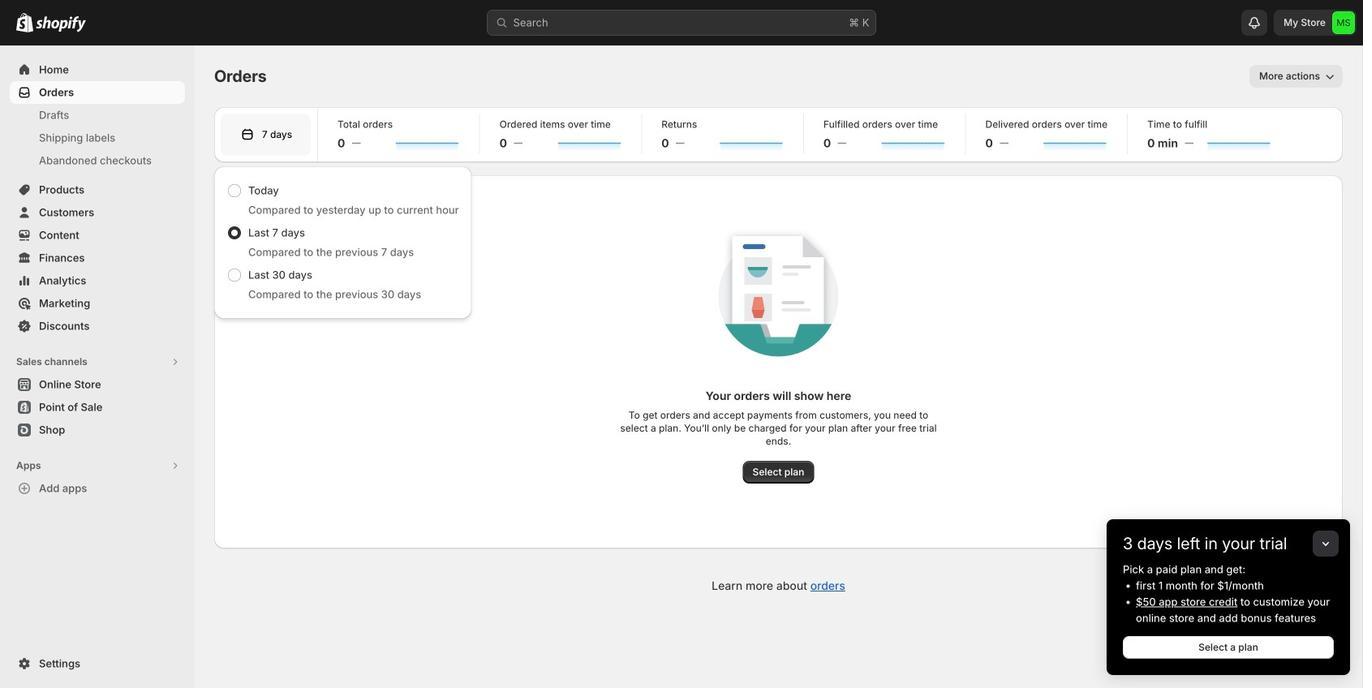 Task type: locate. For each thing, give the bounding box(es) containing it.
shopify image
[[16, 13, 33, 32], [36, 16, 86, 32]]

my store image
[[1333, 11, 1355, 34]]

1 horizontal spatial shopify image
[[36, 16, 86, 32]]



Task type: vqa. For each thing, say whether or not it's contained in the screenshot.
the are
no



Task type: describe. For each thing, give the bounding box(es) containing it.
0 horizontal spatial shopify image
[[16, 13, 33, 32]]



